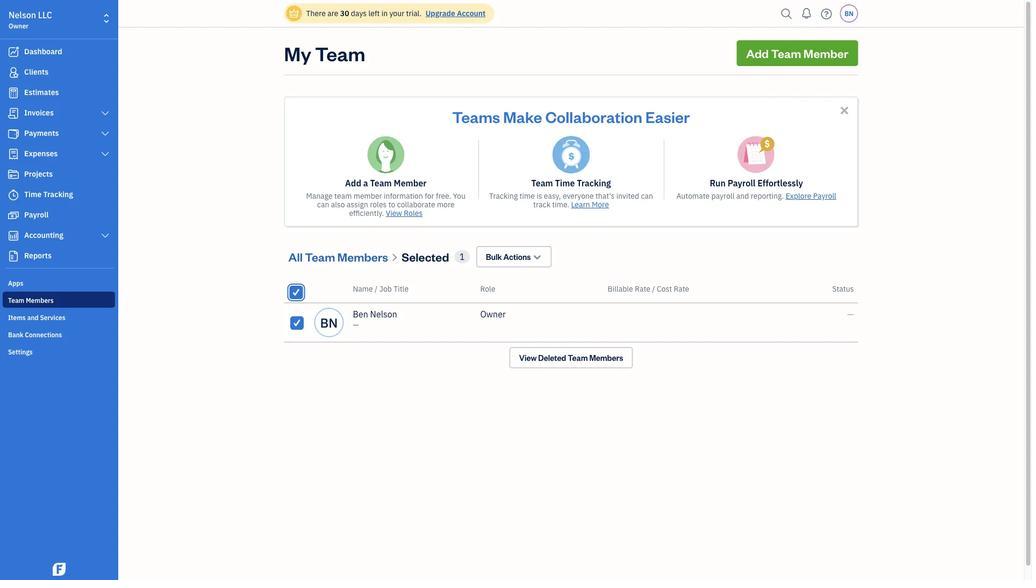 Task type: describe. For each thing, give the bounding box(es) containing it.
all
[[288, 249, 303, 265]]

clients
[[24, 67, 49, 77]]

1 horizontal spatial —
[[847, 309, 854, 320]]

check image for owner
[[292, 318, 302, 328]]

and inside run payroll effortlessly automate payroll and reporting. explore payroll
[[737, 191, 749, 201]]

estimates
[[24, 87, 59, 97]]

view for view roles
[[386, 208, 402, 218]]

payroll inside main "element"
[[24, 210, 49, 220]]

name / job title
[[353, 284, 409, 294]]

view deleted team members link
[[510, 347, 633, 369]]

selected
[[402, 249, 449, 265]]

add a team member image
[[367, 136, 405, 174]]

services
[[40, 313, 65, 322]]

clients link
[[3, 63, 115, 82]]

is
[[537, 191, 542, 201]]

dashboard image
[[7, 47, 20, 58]]

chart image
[[7, 231, 20, 241]]

are
[[328, 8, 338, 18]]

your
[[390, 8, 404, 18]]

project image
[[7, 169, 20, 180]]

track
[[533, 200, 551, 210]]

cost
[[657, 284, 672, 294]]

payments link
[[3, 124, 115, 144]]

team inside team members link
[[8, 296, 24, 305]]

there
[[306, 8, 326, 18]]

add for add team member
[[746, 45, 769, 61]]

1
[[460, 251, 465, 263]]

job
[[379, 284, 392, 294]]

easy,
[[544, 191, 561, 201]]

account
[[457, 8, 486, 18]]

team
[[334, 191, 352, 201]]

view deleted team members
[[519, 353, 623, 363]]

2 vertical spatial members
[[590, 353, 623, 363]]

nelson llc owner
[[9, 9, 52, 30]]

accounting
[[24, 230, 63, 240]]

left
[[369, 8, 380, 18]]

reports link
[[3, 247, 115, 266]]

estimates link
[[3, 83, 115, 103]]

effortlessly
[[758, 178, 803, 189]]

can for add a team member
[[317, 200, 329, 210]]

items
[[8, 313, 26, 322]]

30
[[340, 8, 349, 18]]

can for team time tracking
[[641, 191, 653, 201]]

freshbooks image
[[51, 563, 68, 576]]

crown image
[[288, 8, 300, 19]]

roles
[[370, 200, 387, 210]]

all team members
[[288, 249, 388, 265]]

manage
[[306, 191, 333, 201]]

connections
[[25, 331, 62, 339]]

also
[[331, 200, 345, 210]]

1 horizontal spatial owner
[[480, 309, 506, 320]]

bn inside dropdown button
[[845, 9, 854, 18]]

for
[[425, 191, 434, 201]]

team members
[[8, 296, 54, 305]]

view roles
[[386, 208, 423, 218]]

to
[[389, 200, 395, 210]]

expense image
[[7, 149, 20, 160]]

0 vertical spatial time
[[555, 178, 575, 189]]

run
[[710, 178, 726, 189]]

ben nelson —
[[353, 309, 397, 330]]

add for add a team member
[[345, 178, 361, 189]]

member
[[354, 191, 382, 201]]

1 rate from the left
[[635, 284, 651, 294]]

a
[[363, 178, 368, 189]]

0 vertical spatial payroll
[[728, 178, 756, 189]]

view for view deleted team members
[[519, 353, 537, 363]]

expenses link
[[3, 145, 115, 164]]

tracking time is easy, everyone that's invited can track time.
[[489, 191, 653, 210]]

all team members button
[[288, 248, 388, 266]]

billable rate / cost rate
[[608, 284, 689, 294]]

nelson inside nelson llc owner
[[9, 9, 36, 21]]

team inside all team members button
[[305, 249, 335, 265]]

invited
[[617, 191, 639, 201]]

invoice image
[[7, 108, 20, 119]]

my team
[[284, 40, 365, 66]]

my
[[284, 40, 311, 66]]

settings
[[8, 348, 33, 356]]

bulk
[[486, 252, 502, 262]]

add team member button
[[737, 40, 858, 66]]

collaboration
[[545, 106, 642, 127]]

name
[[353, 284, 373, 294]]

projects link
[[3, 165, 115, 184]]

automate
[[677, 191, 710, 201]]

client image
[[7, 67, 20, 78]]

everyone
[[563, 191, 594, 201]]

items and services
[[8, 313, 65, 322]]

teams make collaboration easier
[[452, 106, 690, 127]]

dashboard
[[24, 47, 62, 56]]

run payroll effortlessly image
[[738, 136, 775, 174]]

trial.
[[406, 8, 422, 18]]

timer image
[[7, 190, 20, 201]]

and inside main "element"
[[27, 313, 39, 322]]

tracking inside the tracking time is easy, everyone that's invited can track time.
[[489, 191, 518, 201]]



Task type: locate. For each thing, give the bounding box(es) containing it.
owner up dashboard icon
[[9, 22, 28, 30]]

team down apps
[[8, 296, 24, 305]]

bn button
[[840, 4, 858, 23]]

0 horizontal spatial owner
[[9, 22, 28, 30]]

0 vertical spatial and
[[737, 191, 749, 201]]

can inside the tracking time is easy, everyone that's invited can track time.
[[641, 191, 653, 201]]

tracking down projects link
[[43, 190, 73, 199]]

1 horizontal spatial add
[[746, 45, 769, 61]]

collaborate
[[397, 200, 435, 210]]

actions
[[504, 252, 531, 262]]

items and services link
[[3, 309, 115, 325]]

0 vertical spatial view
[[386, 208, 402, 218]]

payroll up accounting
[[24, 210, 49, 220]]

0 vertical spatial add
[[746, 45, 769, 61]]

0 vertical spatial nelson
[[9, 9, 36, 21]]

— down the status
[[847, 309, 854, 320]]

invoices link
[[3, 104, 115, 123]]

1 horizontal spatial view
[[519, 353, 537, 363]]

and right payroll
[[737, 191, 749, 201]]

learn more
[[571, 200, 609, 210]]

settings link
[[3, 344, 115, 360]]

projects
[[24, 169, 53, 179]]

can right invited
[[641, 191, 653, 201]]

check image
[[291, 287, 301, 298], [292, 318, 302, 328]]

reports
[[24, 251, 52, 261]]

team right deleted
[[568, 353, 588, 363]]

and right items
[[27, 313, 39, 322]]

time inside main "element"
[[24, 190, 42, 199]]

4 chevron large down image from the top
[[100, 232, 110, 240]]

1 vertical spatial add
[[345, 178, 361, 189]]

team inside view deleted team members link
[[568, 353, 588, 363]]

1 horizontal spatial and
[[737, 191, 749, 201]]

0 horizontal spatial member
[[394, 178, 427, 189]]

payroll right explore
[[813, 191, 837, 201]]

bank connections link
[[3, 326, 115, 343]]

members
[[338, 249, 388, 265], [26, 296, 54, 305], [590, 353, 623, 363]]

apps link
[[3, 275, 115, 291]]

add a team member
[[345, 178, 427, 189]]

0 horizontal spatial payroll
[[24, 210, 49, 220]]

title
[[394, 284, 409, 294]]

chevrondown image
[[532, 252, 542, 262]]

chevron large down image inside expenses link
[[100, 150, 110, 159]]

view left deleted
[[519, 353, 537, 363]]

2 vertical spatial payroll
[[24, 210, 49, 220]]

team
[[315, 40, 365, 66], [771, 45, 801, 61], [370, 178, 392, 189], [531, 178, 553, 189], [305, 249, 335, 265], [8, 296, 24, 305], [568, 353, 588, 363]]

accounting link
[[3, 226, 115, 246]]

1 chevron large down image from the top
[[100, 109, 110, 118]]

1 horizontal spatial bn
[[845, 9, 854, 18]]

team up is
[[531, 178, 553, 189]]

1 vertical spatial and
[[27, 313, 39, 322]]

add team member
[[746, 45, 849, 61]]

owner down the "role"
[[480, 309, 506, 320]]

in
[[382, 8, 388, 18]]

team right a on the top of the page
[[370, 178, 392, 189]]

information
[[384, 191, 423, 201]]

payroll link
[[3, 206, 115, 225]]

explore
[[786, 191, 812, 201]]

/ left cost
[[652, 284, 655, 294]]

reporting.
[[751, 191, 784, 201]]

1 horizontal spatial can
[[641, 191, 653, 201]]

1 vertical spatial payroll
[[813, 191, 837, 201]]

0 horizontal spatial tracking
[[43, 190, 73, 199]]

1 / from the left
[[375, 284, 378, 294]]

0 horizontal spatial members
[[26, 296, 54, 305]]

days
[[351, 8, 367, 18]]

chevron large down image down payroll link
[[100, 232, 110, 240]]

0 horizontal spatial —
[[353, 320, 359, 330]]

bulk actions button
[[476, 246, 552, 268]]

0 horizontal spatial nelson
[[9, 9, 36, 21]]

team time tracking image
[[552, 136, 590, 174]]

team down 30
[[315, 40, 365, 66]]

1 horizontal spatial payroll
[[728, 178, 756, 189]]

bank connections
[[8, 331, 62, 339]]

0 vertical spatial member
[[804, 45, 849, 61]]

free.
[[436, 191, 451, 201]]

/
[[375, 284, 378, 294], [652, 284, 655, 294]]

time up the easy, on the right top of page
[[555, 178, 575, 189]]

payments
[[24, 128, 59, 138]]

1 horizontal spatial rate
[[674, 284, 689, 294]]

add inside "button"
[[746, 45, 769, 61]]

more
[[592, 200, 609, 210]]

nelson
[[9, 9, 36, 21], [370, 309, 397, 320]]

chevron large down image up expenses link
[[100, 130, 110, 138]]

chevron large down image inside the accounting link
[[100, 232, 110, 240]]

chevron large down image inside invoices link
[[100, 109, 110, 118]]

bank
[[8, 331, 23, 339]]

rate
[[635, 284, 651, 294], [674, 284, 689, 294]]

chevron large down image down the "estimates" link
[[100, 109, 110, 118]]

bn
[[845, 9, 854, 18], [320, 315, 338, 331]]

can
[[641, 191, 653, 201], [317, 200, 329, 210]]

money image
[[7, 210, 20, 221]]

0 vertical spatial bn
[[845, 9, 854, 18]]

0 vertical spatial members
[[338, 249, 388, 265]]

1 vertical spatial owner
[[480, 309, 506, 320]]

bn right go to help image
[[845, 9, 854, 18]]

1 horizontal spatial nelson
[[370, 309, 397, 320]]

payroll up payroll
[[728, 178, 756, 189]]

chevron large down image for expenses
[[100, 150, 110, 159]]

can left also
[[317, 200, 329, 210]]

1 vertical spatial time
[[24, 190, 42, 199]]

team members link
[[3, 292, 115, 308]]

members inside main "element"
[[26, 296, 54, 305]]

team right all
[[305, 249, 335, 265]]

0 horizontal spatial can
[[317, 200, 329, 210]]

payment image
[[7, 129, 20, 139]]

2 chevron large down image from the top
[[100, 130, 110, 138]]

go to help image
[[818, 6, 835, 22]]

0 horizontal spatial and
[[27, 313, 39, 322]]

chevron large down image inside the payments link
[[100, 130, 110, 138]]

deleted
[[538, 353, 566, 363]]

upgrade account link
[[424, 8, 486, 18]]

view left roles
[[386, 208, 402, 218]]

member inside add team member "button"
[[804, 45, 849, 61]]

1 vertical spatial view
[[519, 353, 537, 363]]

tracking inside main "element"
[[43, 190, 73, 199]]

team inside add team member "button"
[[771, 45, 801, 61]]

nelson right ben
[[370, 309, 397, 320]]

1 vertical spatial member
[[394, 178, 427, 189]]

0 horizontal spatial time
[[24, 190, 42, 199]]

1 horizontal spatial /
[[652, 284, 655, 294]]

status
[[832, 284, 854, 294]]

— inside ben nelson —
[[353, 320, 359, 330]]

2 rate from the left
[[674, 284, 689, 294]]

team time tracking
[[531, 178, 611, 189]]

3 chevron large down image from the top
[[100, 150, 110, 159]]

time tracking
[[24, 190, 73, 199]]

chevron large down image up projects link
[[100, 150, 110, 159]]

view
[[386, 208, 402, 218], [519, 353, 537, 363]]

rate left cost
[[635, 284, 651, 294]]

owner inside nelson llc owner
[[9, 22, 28, 30]]

payroll
[[728, 178, 756, 189], [813, 191, 837, 201], [24, 210, 49, 220]]

0 vertical spatial owner
[[9, 22, 28, 30]]

manage team member information for free. you can also assign roles to collaborate more efficiently.
[[306, 191, 466, 218]]

learn
[[571, 200, 590, 210]]

members inside button
[[338, 249, 388, 265]]

more
[[437, 200, 455, 210]]

member up information
[[394, 178, 427, 189]]

estimate image
[[7, 88, 20, 98]]

report image
[[7, 251, 20, 262]]

time tracking link
[[3, 186, 115, 205]]

there are 30 days left in your trial. upgrade account
[[306, 8, 486, 18]]

1 horizontal spatial member
[[804, 45, 849, 61]]

dashboard link
[[3, 42, 115, 62]]

2 horizontal spatial tracking
[[577, 178, 611, 189]]

member down go to help image
[[804, 45, 849, 61]]

tracking up that's
[[577, 178, 611, 189]]

upgrade
[[426, 8, 455, 18]]

2 horizontal spatial members
[[590, 353, 623, 363]]

1 vertical spatial nelson
[[370, 309, 397, 320]]

main element
[[0, 0, 145, 581]]

llc
[[38, 9, 52, 21]]

0 horizontal spatial add
[[345, 178, 361, 189]]

can inside manage team member information for free. you can also assign roles to collaborate more efficiently.
[[317, 200, 329, 210]]

team down search icon
[[771, 45, 801, 61]]

easier
[[646, 106, 690, 127]]

chevron large down image for accounting
[[100, 232, 110, 240]]

0 horizontal spatial view
[[386, 208, 402, 218]]

bn left ben
[[320, 315, 338, 331]]

make
[[503, 106, 542, 127]]

member
[[804, 45, 849, 61], [394, 178, 427, 189]]

0 horizontal spatial bn
[[320, 315, 338, 331]]

chevron large down image
[[100, 109, 110, 118], [100, 130, 110, 138], [100, 150, 110, 159], [100, 232, 110, 240]]

nelson inside ben nelson —
[[370, 309, 397, 320]]

bulk actions
[[486, 252, 531, 262]]

expenses
[[24, 149, 58, 159]]

billable
[[608, 284, 633, 294]]

—
[[847, 309, 854, 320], [353, 320, 359, 330]]

nelson left llc
[[9, 9, 36, 21]]

— down name
[[353, 320, 359, 330]]

1 horizontal spatial tracking
[[489, 191, 518, 201]]

teams
[[452, 106, 500, 127]]

ben
[[353, 309, 368, 320]]

run payroll effortlessly automate payroll and reporting. explore payroll
[[677, 178, 837, 201]]

chevron large down image for payments
[[100, 130, 110, 138]]

1 vertical spatial members
[[26, 296, 54, 305]]

chevron large down image for invoices
[[100, 109, 110, 118]]

assign
[[347, 200, 368, 210]]

efficiently.
[[349, 208, 384, 218]]

payroll
[[712, 191, 735, 201]]

check image for role
[[291, 287, 301, 298]]

search image
[[778, 6, 796, 22]]

1 vertical spatial check image
[[292, 318, 302, 328]]

0 vertical spatial check image
[[291, 287, 301, 298]]

time
[[555, 178, 575, 189], [24, 190, 42, 199]]

1 horizontal spatial members
[[338, 249, 388, 265]]

0 horizontal spatial /
[[375, 284, 378, 294]]

0 horizontal spatial rate
[[635, 284, 651, 294]]

2 horizontal spatial payroll
[[813, 191, 837, 201]]

rate right cost
[[674, 284, 689, 294]]

notifications image
[[798, 3, 815, 24]]

you
[[453, 191, 466, 201]]

1 horizontal spatial time
[[555, 178, 575, 189]]

2 / from the left
[[652, 284, 655, 294]]

roles
[[404, 208, 423, 218]]

tracking left the "time"
[[489, 191, 518, 201]]

/ left job
[[375, 284, 378, 294]]

and
[[737, 191, 749, 201], [27, 313, 39, 322]]

close image
[[839, 104, 851, 117]]

1 vertical spatial bn
[[320, 315, 338, 331]]

add
[[746, 45, 769, 61], [345, 178, 361, 189]]

time right timer image
[[24, 190, 42, 199]]



Task type: vqa. For each thing, say whether or not it's contained in the screenshot.
the Bulk
yes



